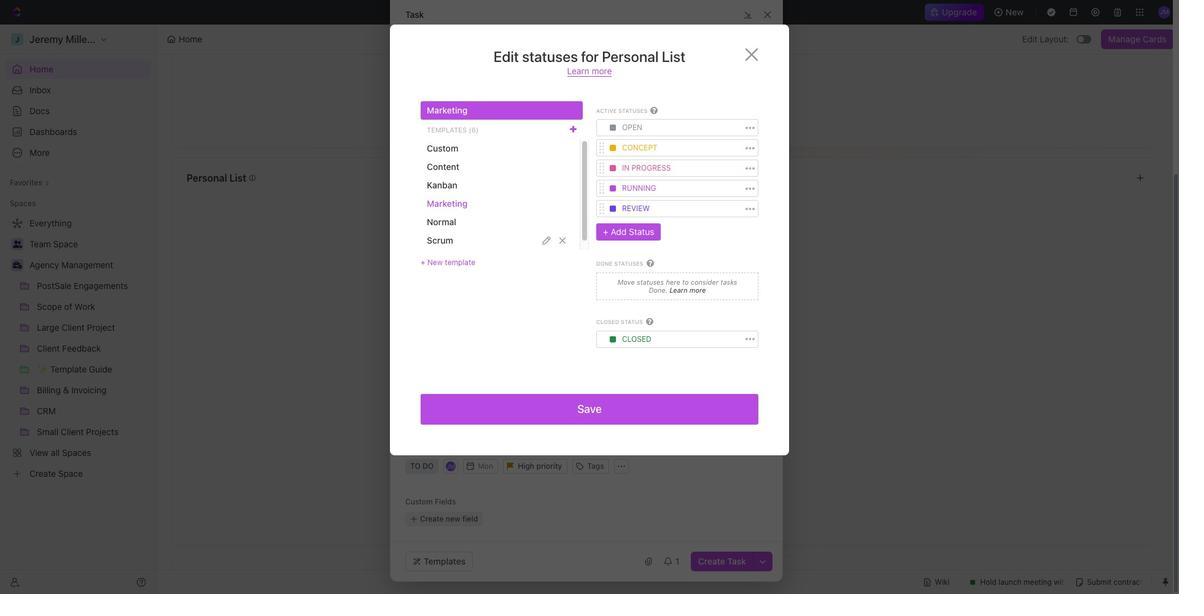 Task type: vqa. For each thing, say whether or not it's contained in the screenshot.
rightmost Home
yes



Task type: describe. For each thing, give the bounding box(es) containing it.
important
[[618, 177, 657, 188]]

questions
[[514, 403, 553, 414]]

step
[[443, 99, 461, 109]]

interesting.
[[544, 340, 588, 350]]

the right task
[[693, 389, 706, 399]]

their inside for this task, students are required to choose a topic of their interest. it could be anything from history, science, arts, or technology. once the topic is selected, they need to conduct thorough research on it. they should gather information from reliable sources like books, scholarly articles, and reputable websites.
[[628, 20, 646, 31]]

presenting.
[[461, 354, 505, 365]]

edit for layout:
[[1022, 34, 1038, 44]]

+ for + new template
[[421, 258, 425, 267]]

in for in this task, students will work in groups of four. each group will be assigned a different topic. the group members need to collaborate and prepare a presentation on their assigned topic.
[[407, 261, 414, 271]]

1 vertical spatial learn
[[670, 286, 688, 294]]

here
[[666, 278, 680, 286]]

participate
[[407, 354, 449, 365]]

used
[[548, 192, 568, 203]]

in inside in this task, students will work in groups of four. each group will be assigned a different topic. the group members need to collaborate and prepare a presentation on their assigned topic.
[[528, 261, 535, 271]]

presentation
[[467, 227, 521, 237]]

be down after
[[407, 403, 417, 414]]

statuses for edit
[[522, 48, 578, 65]]

like inside for this task, students are required to choose a topic of their interest. it could be anything from history, science, arts, or technology. once the topic is selected, they need to conduct thorough research on it. they should gather information from reliable sources like books, scholarly articles, and reputable websites.
[[716, 50, 729, 60]]

the inside the next step involves organizing the collected data. students should create an outline that includes an introduction, main points, and a conclusion. this will serve as a roadmap for their project.
[[407, 99, 422, 109]]

edit layout:
[[1022, 34, 1069, 44]]

edit for statuses
[[494, 48, 519, 65]]

open
[[622, 123, 642, 132]]

home link
[[5, 60, 151, 79]]

serve
[[681, 114, 703, 124]]

management
[[61, 260, 113, 270]]

statuses for active
[[618, 107, 648, 114]]

session.
[[643, 389, 675, 399]]

closed for closed
[[622, 334, 651, 344]]

to inside after the presentation, there will be a question-and-answer session. so, the group should be prepared to answer any questions about their topic.
[[457, 403, 465, 414]]

a inside for this task, students are required to choose a topic of their interest. it could be anything from history, science, arts, or technology. once the topic is selected, they need to conduct thorough research on it. they should gather information from reliable sources like books, scholarly articles, and reputable websites.
[[589, 20, 593, 31]]

presentation inside in this task, students will work in groups of four. each group will be assigned a different topic. the group members need to collaborate and prepare a presentation on their assigned topic.
[[650, 276, 700, 286]]

main
[[525, 114, 544, 124]]

1 horizontal spatial home
[[179, 34, 202, 44]]

groups
[[537, 261, 565, 271]]

so,
[[678, 389, 691, 399]]

in inside the presentation should be engaging and informative. it should include visuals like charts, graphs, or images to make it more interesting. each member of the group should participate in presenting.
[[451, 354, 458, 365]]

concise,
[[407, 177, 440, 188]]

a inside the finally, students need to write a report based on their research. the report should be clear, concise, and well-structured. it should include all the important details about the chosen topic. remember to cite all sources used in the research.
[[527, 163, 532, 173]]

prepare
[[610, 276, 640, 286]]

create a task button
[[633, 385, 697, 400]]

in this task, students will work in groups of four. each group will be assigned a different topic. the group members need to collaborate and prepare a presentation on their assigned topic.
[[407, 261, 753, 301]]

should inside for this task, students are required to choose a topic of their interest. it could be anything from history, science, arts, or technology. once the topic is selected, they need to conduct thorough research on it. they should gather information from reliable sources like books, scholarly articles, and reputable websites.
[[526, 50, 552, 60]]

on inside for this task, students are required to choose a topic of their interest. it could be anything from history, science, arts, or technology. once the topic is selected, they need to conduct thorough research on it. they should gather information from reliable sources like books, scholarly articles, and reputable websites.
[[482, 50, 492, 60]]

thorough
[[407, 50, 443, 60]]

task, for the
[[433, 261, 452, 271]]

task inside button
[[727, 556, 746, 567]]

topic. down + new template
[[407, 276, 429, 286]]

will up members
[[491, 261, 504, 271]]

0 horizontal spatial assigned
[[407, 290, 442, 301]]

they
[[681, 35, 698, 45]]

1 vertical spatial learn more link
[[668, 286, 706, 294]]

1 marketing from the top
[[427, 105, 468, 115]]

include inside the presentation should be engaging and informative. it should include visuals like charts, graphs, or images to make it more interesting. each member of the group should participate in presenting.
[[659, 325, 688, 335]]

after
[[407, 389, 426, 399]]

students for will
[[454, 261, 489, 271]]

topic. inside after the presentation, there will be a question-and-answer session. so, the group should be prepared to answer any questions about their topic.
[[601, 403, 623, 414]]

topic. inside the finally, students need to write a report based on their research. the report should be clear, concise, and well-structured. it should include all the important details about the chosen topic. remember to cite all sources used in the research.
[[407, 192, 429, 203]]

need inside in this task, students will work in groups of four. each group will be assigned a different topic. the group members need to collaborate and prepare a presentation on their assigned topic.
[[514, 276, 533, 286]]

progress
[[632, 164, 671, 173]]

topic. down template
[[444, 290, 467, 301]]

about inside after the presentation, there will be a question-and-answer session. so, the group should be prepared to answer any questions about their topic.
[[555, 403, 578, 414]]

fields
[[435, 497, 456, 507]]

to inside the presentation should be engaging and informative. it should include visuals like charts, graphs, or images to make it more interesting. each member of the group should participate in presenting.
[[480, 340, 488, 350]]

active
[[596, 107, 617, 114]]

running
[[622, 184, 656, 193]]

personal list
[[187, 173, 246, 184]]

home inside sidebar navigation
[[29, 64, 53, 74]]

spaces
[[10, 199, 36, 208]]

choose
[[557, 20, 586, 31]]

technology.
[[524, 35, 570, 45]]

0 horizontal spatial answer
[[467, 403, 496, 414]]

template
[[445, 258, 475, 267]]

sources inside for this task, students are required to choose a topic of their interest. it could be anything from history, science, arts, or technology. once the topic is selected, they need to conduct thorough research on it. they should gather information from reliable sources like books, scholarly articles, and reputable websites.
[[682, 50, 713, 60]]

members
[[474, 276, 511, 286]]

group up prepare
[[619, 261, 642, 271]]

scrum
[[427, 235, 453, 246]]

it inside the presentation should be engaging and informative. it should include visuals like charts, graphs, or images to make it more interesting. each member of the group should participate in presenting.
[[623, 325, 628, 335]]

1 vertical spatial more
[[689, 286, 706, 294]]

the right used
[[579, 192, 592, 203]]

and inside in this task, students will work in groups of four. each group will be assigned a different topic. the group members need to collaborate and prepare a presentation on their assigned topic.
[[593, 276, 607, 286]]

agency
[[29, 260, 59, 270]]

to left the me on the left
[[232, 570, 242, 582]]

manage
[[1108, 34, 1141, 44]]

collected
[[556, 99, 593, 109]]

sidebar navigation
[[0, 25, 157, 594]]

the inside for this task, students are required to choose a topic of their interest. it could be anything from history, science, arts, or technology. once the topic is selected, they need to conduct thorough research on it. they should gather information from reliable sources like books, scholarly articles, and reputable websites.
[[596, 35, 609, 45]]

their inside in this task, students will work in groups of four. each group will be assigned a different topic. the group members need to collaborate and prepare a presentation on their assigned topic.
[[714, 276, 732, 286]]

work
[[506, 261, 525, 271]]

concept
[[622, 143, 658, 153]]

the up the prepared
[[428, 389, 441, 399]]

are
[[497, 20, 510, 31]]

favorites button
[[5, 176, 55, 190]]

me
[[244, 570, 258, 582]]

create
[[684, 99, 709, 109]]

sources inside the finally, students need to write a report based on their research. the report should be clear, concise, and well-structured. it should include all the important details about the chosen topic. remember to cite all sources used in the research.
[[515, 192, 546, 203]]

their inside the finally, students need to write a report based on their research. the report should be clear, concise, and well-structured. it should include all the important details about the chosen topic. remember to cite all sources used in the research.
[[599, 163, 618, 173]]

collaborate
[[546, 276, 590, 286]]

active statuses
[[596, 107, 648, 114]]

create task
[[698, 556, 746, 567]]

assigned
[[187, 570, 230, 582]]

0 horizontal spatial personal
[[187, 173, 227, 184]]

create a task
[[645, 387, 692, 397]]

+ for + add status
[[603, 227, 608, 237]]

templates
[[427, 126, 467, 134]]

selected,
[[642, 35, 678, 45]]

be inside the finally, students need to write a report based on their research. the report should be clear, concise, and well-structured. it should include all the important details about the chosen topic. remember to cite all sources used in the research.
[[732, 163, 742, 173]]

list inside edit statuses for personal list learn more
[[662, 48, 685, 65]]

a inside after the presentation, there will be a question-and-answer session. so, the group should be prepared to answer any questions about their topic.
[[549, 389, 553, 399]]

task, for history,
[[439, 20, 458, 31]]

clear,
[[744, 163, 766, 173]]

inbox link
[[5, 80, 151, 100]]

dropdown menu image for review
[[610, 206, 616, 212]]

task
[[677, 387, 692, 397]]

0 vertical spatial from
[[407, 35, 425, 45]]

task for task 2: group presentation
[[407, 227, 426, 237]]

outline
[[723, 99, 750, 109]]

agency management
[[29, 260, 113, 270]]

2:
[[428, 227, 437, 237]]

chosen
[[728, 177, 757, 188]]

favorites
[[10, 178, 42, 187]]

status
[[621, 319, 643, 326]]

0 vertical spatial learn more link
[[567, 66, 612, 77]]

cards
[[1143, 34, 1167, 44]]

group down template
[[449, 276, 472, 286]]

1 horizontal spatial an
[[711, 99, 721, 109]]

roadmap
[[723, 114, 758, 124]]

question-
[[556, 389, 594, 399]]

the inside the next step involves organizing the collected data. students should create an outline that includes an introduction, main points, and a conclusion. this will serve as a roadmap for their project.
[[541, 99, 554, 109]]

edit statuses for personal list learn more
[[494, 48, 685, 76]]

manage cards
[[1108, 34, 1167, 44]]

once
[[573, 35, 594, 45]]

the inside the presentation should be engaging and informative. it should include visuals like charts, graphs, or images to make it more interesting. each member of the group should participate in presenting.
[[658, 340, 671, 350]]

will up done.
[[645, 261, 658, 271]]

1 vertical spatial from
[[630, 50, 649, 60]]

project.
[[440, 128, 471, 139]]

could
[[691, 20, 713, 31]]

finally,
[[407, 163, 434, 173]]

the left important at top
[[603, 177, 616, 188]]

0 vertical spatial all
[[592, 177, 601, 188]]

inbox
[[29, 85, 51, 95]]

need inside for this task, students are required to choose a topic of their interest. it could be anything from history, science, arts, or technology. once the topic is selected, they need to conduct thorough research on it. they should gather information from reliable sources like books, scholarly articles, and reputable websites.
[[700, 35, 720, 45]]

consider
[[691, 278, 719, 286]]

about inside the finally, students need to write a report based on their research. the report should be clear, concise, and well-structured. it should include all the important details about the chosen topic. remember to cite all sources used in the research.
[[688, 177, 710, 188]]

will inside after the presentation, there will be a question-and-answer session. so, the group should be prepared to answer any questions about their topic.
[[521, 389, 534, 399]]

dashboards link
[[5, 122, 151, 142]]

interest.
[[649, 20, 681, 31]]

organizing
[[497, 99, 539, 109]]

edit statuses for personal list dialog
[[390, 25, 789, 455]]

custom for custom fields
[[405, 497, 433, 507]]

0 horizontal spatial an
[[460, 114, 470, 124]]

upgrade
[[942, 7, 977, 17]]

it.
[[494, 50, 501, 60]]

to up "structured."
[[495, 163, 503, 173]]

of inside in this task, students will work in groups of four. each group will be assigned a different topic. the group members need to collaborate and prepare a presentation on their assigned topic.
[[567, 261, 575, 271]]

the left chosen
[[713, 177, 725, 188]]

dropdown menu image for concept
[[610, 145, 616, 151]]

be inside for this task, students are required to choose a topic of their interest. it could be anything from history, science, arts, or technology. once the topic is selected, they need to conduct thorough research on it. they should gather information from reliable sources like books, scholarly articles, and reputable websites.
[[715, 20, 725, 31]]

be inside the presentation should be engaging and informative. it should include visuals like charts, graphs, or images to make it more interesting. each member of the group should participate in presenting.
[[505, 325, 515, 335]]

0 horizontal spatial all
[[504, 192, 512, 203]]

the presentation should be engaging and informative. it should include visuals like charts, graphs, or images to make it more interesting. each member of the group should participate in presenting.
[[407, 325, 765, 365]]

0 vertical spatial research.
[[620, 163, 657, 173]]

and inside the presentation should be engaging and informative. it should include visuals like charts, graphs, or images to make it more interesting. each member of the group should participate in presenting.
[[556, 325, 571, 335]]

of inside for this task, students are required to choose a topic of their interest. it could be anything from history, science, arts, or technology. once the topic is selected, they need to conduct thorough research on it. they should gather information from reliable sources like books, scholarly articles, and reputable websites.
[[618, 20, 626, 31]]

and inside for this task, students are required to choose a topic of their interest. it could be anything from history, science, arts, or technology. once the topic is selected, they need to conduct thorough research on it. they should gather information from reliable sources like books, scholarly articles, and reputable websites.
[[478, 64, 493, 75]]

0 vertical spatial assigned
[[672, 261, 708, 271]]

to up technology.
[[547, 20, 555, 31]]

as
[[705, 114, 714, 124]]

in for in progress
[[622, 164, 630, 173]]

different
[[717, 261, 751, 271]]

dropdown menu image for running
[[610, 186, 616, 192]]

details
[[659, 177, 685, 188]]



Task type: locate. For each thing, give the bounding box(es) containing it.
a right "write"
[[527, 163, 532, 173]]

0 horizontal spatial in
[[451, 354, 458, 365]]

learn
[[567, 66, 589, 76], [670, 286, 688, 294]]

from down the is
[[630, 50, 649, 60]]

a inside button
[[671, 387, 675, 397]]

2 dropdown menu image from the top
[[610, 186, 616, 192]]

save button
[[421, 394, 758, 425]]

1 vertical spatial topic
[[611, 35, 631, 45]]

to inside in this task, students will work in groups of four. each group will be assigned a different topic. the group members need to collaborate and prepare a presentation on their assigned topic.
[[536, 276, 544, 286]]

1 horizontal spatial sources
[[682, 50, 713, 60]]

like left books,
[[716, 50, 729, 60]]

more right it
[[521, 340, 542, 350]]

0 horizontal spatial list
[[229, 173, 246, 184]]

1 horizontal spatial list
[[662, 48, 685, 65]]

their down includes on the top left
[[420, 128, 438, 139]]

need inside the finally, students need to write a report based on their research. the report should be clear, concise, and well-structured. it should include all the important details about the chosen topic. remember to cite all sources used in the research.
[[473, 163, 493, 173]]

sources down they
[[682, 50, 713, 60]]

0 vertical spatial new
[[1006, 7, 1024, 17]]

of inside the presentation should be engaging and informative. it should include visuals like charts, graphs, or images to make it more interesting. each member of the group should participate in presenting.
[[648, 340, 656, 350]]

statuses down technology.
[[522, 48, 578, 65]]

an up as
[[711, 99, 721, 109]]

finally, students need to write a report based on their research. the report should be clear, concise, and well-structured. it should include all the important details about the chosen topic. remember to cite all sources used in the research.
[[407, 163, 768, 203]]

2 horizontal spatial in
[[570, 192, 577, 203]]

0 vertical spatial closed
[[596, 319, 619, 326]]

0 vertical spatial home
[[179, 34, 202, 44]]

business time image
[[13, 262, 22, 269]]

+ left the add
[[603, 227, 608, 237]]

task, inside for this task, students are required to choose a topic of their interest. it could be anything from history, science, arts, or technology. once the topic is selected, they need to conduct thorough research on it. they should gather information from reliable sources like books, scholarly articles, and reputable websites.
[[439, 20, 458, 31]]

marketing up templates
[[427, 105, 468, 115]]

personal inside edit statuses for personal list learn more
[[602, 48, 659, 65]]

1 vertical spatial research.
[[595, 192, 631, 203]]

to inside move statuses here to consider tasks done.
[[682, 278, 689, 286]]

or inside the presentation should be engaging and informative. it should include visuals like charts, graphs, or images to make it more interesting. each member of the group should participate in presenting.
[[439, 340, 447, 350]]

1 vertical spatial personal
[[187, 173, 227, 184]]

more down information
[[592, 66, 612, 76]]

science,
[[459, 35, 491, 45]]

1 vertical spatial sources
[[515, 192, 546, 203]]

dialog
[[390, 0, 783, 582]]

to down groups
[[536, 276, 544, 286]]

about down question-
[[555, 403, 578, 414]]

closed down status
[[622, 334, 651, 344]]

for this task, students are required to choose a topic of their interest. it could be anything from history, science, arts, or technology. once the topic is selected, they need to conduct thorough research on it. they should gather information from reliable sources like books, scholarly articles, and reputable websites.
[[407, 20, 768, 75]]

in up important at top
[[622, 164, 630, 173]]

task, down scrum
[[433, 261, 452, 271]]

1 vertical spatial edit
[[494, 48, 519, 65]]

students for are
[[460, 20, 495, 31]]

1 vertical spatial marketing
[[427, 198, 468, 209]]

topic
[[596, 20, 616, 31], [611, 35, 631, 45]]

1 vertical spatial dropdown menu image
[[610, 186, 616, 192]]

learn down gather
[[567, 66, 589, 76]]

the inside the presentation should be engaging and informative. it should include visuals like charts, graphs, or images to make it more interesting. each member of the group should participate in presenting.
[[407, 325, 422, 335]]

in progress
[[622, 164, 671, 173]]

students inside in this task, students will work in groups of four. each group will be assigned a different topic. the group members need to collaborate and prepare a presentation on their assigned topic.
[[454, 261, 489, 271]]

like inside the presentation should be engaging and informative. it should include visuals like charts, graphs, or images to make it more interesting. each member of the group should participate in presenting.
[[720, 325, 733, 335]]

remember
[[431, 192, 474, 203]]

0 vertical spatial create
[[645, 387, 669, 397]]

custom
[[427, 143, 458, 154], [405, 497, 433, 507]]

and inside the finally, students need to write a report based on their research. the report should be clear, concise, and well-structured. it should include all the important details about the chosen topic. remember to cite all sources used in the research.
[[442, 177, 457, 188]]

this
[[422, 20, 436, 31], [416, 261, 430, 271]]

2 horizontal spatial more
[[689, 286, 706, 294]]

a right as
[[716, 114, 721, 124]]

a down data.
[[592, 114, 597, 124]]

the inside in this task, students will work in groups of four. each group will be assigned a different topic. the group members need to collaborate and prepare a presentation on their assigned topic.
[[431, 276, 446, 286]]

their up the is
[[628, 20, 646, 31]]

0 horizontal spatial home
[[29, 64, 53, 74]]

0 vertical spatial like
[[716, 50, 729, 60]]

0 vertical spatial list
[[662, 48, 685, 65]]

presentation up images
[[424, 325, 474, 335]]

group inside the presentation should be engaging and informative. it should include visuals like charts, graphs, or images to make it more interesting. each member of the group should participate in presenting.
[[673, 340, 696, 350]]

0 vertical spatial personal
[[602, 48, 659, 65]]

this inside in this task, students will work in groups of four. each group will be assigned a different topic. the group members need to collaborate and prepare a presentation on their assigned topic.
[[416, 261, 430, 271]]

to
[[547, 20, 555, 31], [723, 35, 730, 45], [495, 163, 503, 173], [476, 192, 484, 203], [536, 276, 544, 286], [682, 278, 689, 286], [480, 340, 488, 350], [457, 403, 465, 414], [232, 570, 242, 582]]

need down could
[[700, 35, 720, 45]]

a
[[589, 20, 593, 31], [592, 114, 597, 124], [716, 114, 721, 124], [527, 163, 532, 173], [710, 261, 715, 271], [643, 276, 647, 286], [671, 387, 675, 397], [549, 389, 553, 399]]

or left images
[[439, 340, 447, 350]]

topic left the is
[[611, 35, 631, 45]]

1 vertical spatial on
[[587, 163, 597, 173]]

1 vertical spatial presentation
[[424, 325, 474, 335]]

0 vertical spatial include
[[561, 177, 590, 188]]

dashboards
[[29, 127, 77, 137]]

sources left used
[[515, 192, 546, 203]]

2 vertical spatial of
[[648, 340, 656, 350]]

this right for
[[422, 20, 436, 31]]

new button
[[988, 2, 1031, 22]]

create for create task
[[698, 556, 725, 567]]

on inside in this task, students will work in groups of four. each group will be assigned a different topic. the group members need to collaborate and prepare a presentation on their assigned topic.
[[702, 276, 712, 286]]

charts,
[[735, 325, 763, 335]]

2 vertical spatial dropdown menu image
[[610, 206, 616, 212]]

2 marketing from the top
[[427, 198, 468, 209]]

0 horizontal spatial learn more link
[[567, 66, 612, 77]]

edit down arts,
[[494, 48, 519, 65]]

be up it
[[505, 325, 515, 335]]

should inside the next step involves organizing the collected data. students should create an outline that includes an introduction, main points, and a conclusion. this will serve as a roadmap for their project.
[[655, 99, 682, 109]]

1 horizontal spatial it
[[623, 325, 628, 335]]

1 vertical spatial answer
[[467, 403, 496, 414]]

2 horizontal spatial on
[[702, 276, 712, 286]]

(6)
[[469, 126, 479, 134]]

in
[[570, 192, 577, 203], [528, 261, 535, 271], [451, 354, 458, 365]]

1 dropdown menu image from the top
[[610, 145, 616, 151]]

answer down presentation,
[[467, 403, 496, 414]]

+ add status
[[603, 227, 654, 237]]

the up graphs,
[[407, 325, 422, 335]]

1 dropdown menu image from the top
[[610, 125, 616, 131]]

custom inside dialog
[[405, 497, 433, 507]]

create inside button
[[645, 387, 669, 397]]

websites.
[[535, 64, 573, 75]]

1 vertical spatial all
[[504, 192, 512, 203]]

structured.
[[478, 177, 522, 188]]

0 horizontal spatial learn
[[567, 66, 589, 76]]

cite
[[487, 192, 501, 203]]

an
[[711, 99, 721, 109], [460, 114, 470, 124]]

a up once
[[589, 20, 593, 31]]

it inside for this task, students are required to choose a topic of their interest. it could be anything from history, science, arts, or technology. once the topic is selected, they need to conduct thorough research on it. they should gather information from reliable sources like books, scholarly articles, and reputable websites.
[[683, 20, 689, 31]]

be up chosen
[[732, 163, 742, 173]]

it inside the finally, students need to write a report based on their research. the report should be clear, concise, and well-structured. it should include all the important details about the chosen topic. remember to cite all sources used in the research.
[[524, 177, 530, 188]]

task button
[[405, 0, 424, 29]]

0 horizontal spatial or
[[439, 340, 447, 350]]

students
[[617, 99, 653, 109]]

new inside button
[[1006, 7, 1024, 17]]

will inside the next step involves organizing the collected data. students should create an outline that includes an introduction, main points, and a conclusion. this will serve as a roadmap for their project.
[[666, 114, 679, 124]]

1 horizontal spatial in
[[622, 164, 630, 173]]

this for from
[[422, 20, 436, 31]]

done.
[[649, 286, 668, 294]]

dropdown menu image
[[610, 145, 616, 151], [610, 186, 616, 192]]

articles,
[[445, 64, 476, 75]]

0 vertical spatial an
[[711, 99, 721, 109]]

0 vertical spatial it
[[683, 20, 689, 31]]

reputable
[[495, 64, 533, 75]]

0 vertical spatial answer
[[613, 389, 641, 399]]

1 horizontal spatial personal
[[602, 48, 659, 65]]

should
[[526, 50, 552, 60], [655, 99, 682, 109], [703, 163, 730, 173], [532, 177, 559, 188], [476, 325, 503, 335], [630, 325, 657, 335], [699, 340, 725, 350], [734, 389, 760, 399]]

in inside the finally, students need to write a report based on their research. the report should be clear, concise, and well-structured. it should include all the important details about the chosen topic. remember to cite all sources used in the research.
[[570, 192, 577, 203]]

from down for
[[407, 35, 425, 45]]

0 horizontal spatial create
[[645, 387, 669, 397]]

graphs,
[[407, 340, 437, 350]]

0 horizontal spatial new
[[427, 258, 443, 267]]

the up that
[[407, 99, 422, 109]]

1 horizontal spatial closed
[[622, 334, 651, 344]]

create
[[645, 387, 669, 397], [698, 556, 725, 567]]

of up collaborate
[[567, 261, 575, 271]]

be up questions
[[536, 389, 546, 399]]

new
[[1006, 7, 1024, 17], [427, 258, 443, 267]]

1 horizontal spatial of
[[618, 20, 626, 31]]

students inside for this task, students are required to choose a topic of their interest. it could be anything from history, science, arts, or technology. once the topic is selected, they need to conduct thorough research on it. they should gather information from reliable sources like books, scholarly articles, and reputable websites.
[[460, 20, 495, 31]]

to up learn more
[[682, 278, 689, 286]]

dialog containing task
[[390, 0, 783, 582]]

and up interesting.
[[556, 325, 571, 335]]

there
[[498, 389, 519, 399]]

on right based
[[587, 163, 597, 173]]

report left based
[[534, 163, 558, 173]]

their inside after the presentation, there will be a question-and-answer session. so, the group should be prepared to answer any questions about their topic.
[[580, 403, 598, 414]]

based
[[561, 163, 585, 173]]

prepared
[[419, 403, 455, 414]]

be right could
[[715, 20, 725, 31]]

1 report from the left
[[534, 163, 558, 173]]

create for create a task
[[645, 387, 669, 397]]

0 vertical spatial for
[[581, 48, 599, 65]]

or right arts,
[[514, 35, 522, 45]]

statuses
[[522, 48, 578, 65], [618, 107, 648, 114], [614, 261, 643, 267], [637, 278, 664, 286]]

1 vertical spatial of
[[567, 261, 575, 271]]

to up presenting.
[[480, 340, 488, 350]]

1 horizontal spatial or
[[514, 35, 522, 45]]

images
[[449, 340, 478, 350]]

the
[[407, 99, 422, 109], [659, 163, 674, 173], [431, 276, 446, 286], [407, 325, 422, 335]]

1 horizontal spatial +
[[603, 227, 608, 237]]

topic. down concise,
[[407, 192, 429, 203]]

new up edit layout:
[[1006, 7, 1024, 17]]

dropdown menu image
[[610, 125, 616, 131], [610, 165, 616, 172], [610, 206, 616, 212]]

2 vertical spatial on
[[702, 276, 712, 286]]

1 vertical spatial students
[[436, 163, 470, 173]]

each right four. at the top of the page
[[597, 261, 617, 271]]

a up questions
[[549, 389, 553, 399]]

dropdown menu image left review on the right top of page
[[610, 206, 616, 212]]

anything
[[727, 20, 762, 31]]

more inside edit statuses for personal list learn more
[[592, 66, 612, 76]]

statuses for move
[[637, 278, 664, 286]]

four.
[[577, 261, 595, 271]]

1 vertical spatial create
[[698, 556, 725, 567]]

0 vertical spatial on
[[482, 50, 492, 60]]

1 vertical spatial +
[[421, 258, 425, 267]]

+ new template
[[421, 258, 475, 267]]

each
[[597, 261, 617, 271], [591, 340, 610, 350]]

and
[[478, 64, 493, 75], [575, 114, 590, 124], [442, 177, 457, 188], [593, 276, 607, 286], [556, 325, 571, 335]]

in left + new template
[[407, 261, 414, 271]]

personal
[[602, 48, 659, 65], [187, 173, 227, 184]]

students up science, in the top of the page
[[460, 20, 495, 31]]

this for topic.
[[416, 261, 430, 271]]

0 vertical spatial learn
[[567, 66, 589, 76]]

manage cards button
[[1101, 29, 1174, 49]]

0 vertical spatial or
[[514, 35, 522, 45]]

closed left status
[[596, 319, 619, 326]]

0 horizontal spatial edit
[[494, 48, 519, 65]]

and inside the next step involves organizing the collected data. students should create an outline that includes an introduction, main points, and a conclusion. this will serve as a roadmap for their project.
[[575, 114, 590, 124]]

students
[[460, 20, 495, 31], [436, 163, 470, 173], [454, 261, 489, 271]]

0 vertical spatial +
[[603, 227, 608, 237]]

arts,
[[494, 35, 512, 45]]

group down visuals at right
[[673, 340, 696, 350]]

custom for custom
[[427, 143, 458, 154]]

docs link
[[5, 101, 151, 121]]

2 dropdown menu image from the top
[[610, 165, 616, 172]]

1 vertical spatial this
[[416, 261, 430, 271]]

the up details
[[659, 163, 674, 173]]

presentation up learn more
[[650, 276, 700, 286]]

1 vertical spatial like
[[720, 325, 733, 335]]

each inside in this task, students will work in groups of four. each group will be assigned a different topic. the group members need to collaborate and prepare a presentation on their assigned topic.
[[597, 261, 617, 271]]

of right member
[[648, 340, 656, 350]]

be
[[715, 20, 725, 31], [732, 163, 742, 173], [660, 261, 670, 271], [505, 325, 515, 335], [536, 389, 546, 399], [407, 403, 417, 414]]

the inside the finally, students need to write a report based on their research. the report should be clear, concise, and well-structured. it should include all the important details about the chosen topic. remember to cite all sources used in the research.
[[659, 163, 674, 173]]

dropdown menu image for open
[[610, 125, 616, 131]]

1 horizontal spatial learn
[[670, 286, 688, 294]]

0 horizontal spatial from
[[407, 35, 425, 45]]

of
[[618, 20, 626, 31], [567, 261, 575, 271], [648, 340, 656, 350]]

more
[[592, 66, 612, 76], [689, 286, 706, 294], [521, 340, 542, 350]]

after the presentation, there will be a question-and-answer session. so, the group should be prepared to answer any questions about their topic.
[[407, 389, 762, 414]]

learn more
[[668, 286, 706, 294]]

dropdown menu image left in progress
[[610, 165, 616, 172]]

a right move
[[643, 276, 647, 286]]

statuses for done
[[614, 261, 643, 267]]

and down done
[[593, 276, 607, 286]]

to down presentation,
[[457, 403, 465, 414]]

statuses up open
[[618, 107, 648, 114]]

research. up important at top
[[620, 163, 657, 173]]

list
[[662, 48, 685, 65], [229, 173, 246, 184]]

0 vertical spatial more
[[592, 66, 612, 76]]

1 vertical spatial home
[[29, 64, 53, 74]]

answer left the session.
[[613, 389, 641, 399]]

0 vertical spatial edit
[[1022, 34, 1038, 44]]

0 vertical spatial dropdown menu image
[[610, 145, 616, 151]]

2 vertical spatial it
[[623, 325, 628, 335]]

learn down "here"
[[670, 286, 688, 294]]

0 horizontal spatial for
[[407, 128, 418, 139]]

0 horizontal spatial on
[[482, 50, 492, 60]]

0 horizontal spatial more
[[521, 340, 542, 350]]

the right member
[[658, 340, 671, 350]]

upgrade link
[[925, 4, 984, 21]]

dropdown menu image left important at top
[[610, 186, 616, 192]]

this inside for this task, students are required to choose a topic of their interest. it could be anything from history, science, arts, or technology. once the topic is selected, they need to conduct thorough research on it. they should gather information from reliable sources like books, scholarly articles, and reputable websites.
[[422, 20, 436, 31]]

information
[[583, 50, 628, 60]]

it down "write"
[[524, 177, 530, 188]]

a left so,
[[671, 387, 675, 397]]

for inside edit statuses for personal list learn more
[[581, 48, 599, 65]]

normal
[[427, 217, 456, 227]]

1 horizontal spatial need
[[514, 276, 533, 286]]

1 vertical spatial list
[[229, 173, 246, 184]]

need up the well-
[[473, 163, 493, 173]]

+
[[603, 227, 608, 237], [421, 258, 425, 267]]

3 dropdown menu image from the top
[[610, 206, 616, 212]]

group
[[619, 261, 642, 271], [449, 276, 472, 286], [673, 340, 696, 350], [708, 389, 731, 399]]

0 vertical spatial dropdown menu image
[[610, 125, 616, 131]]

task, up "history,"
[[439, 20, 458, 31]]

0 vertical spatial marketing
[[427, 105, 468, 115]]

dropdown menu image for in progress
[[610, 165, 616, 172]]

this
[[647, 114, 663, 124]]

includes
[[425, 114, 458, 124]]

for inside the next step involves organizing the collected data. students should create an outline that includes an introduction, main points, and a conclusion. this will serve as a roadmap for their project.
[[407, 128, 418, 139]]

0 vertical spatial topic
[[596, 20, 616, 31]]

presentation,
[[444, 389, 496, 399]]

and right articles,
[[478, 64, 493, 75]]

2 vertical spatial need
[[514, 276, 533, 286]]

include inside the finally, students need to write a report based on their research. the report should be clear, concise, and well-structured. it should include all the important details about the chosen topic. remember to cite all sources used in the research.
[[561, 177, 590, 188]]

0 vertical spatial sources
[[682, 50, 713, 60]]

in inside in this task, students will work in groups of four. each group will be assigned a different topic. the group members need to collaborate and prepare a presentation on their assigned topic.
[[407, 261, 414, 271]]

statuses up done.
[[637, 278, 664, 286]]

0 horizontal spatial need
[[473, 163, 493, 173]]

or inside for this task, students are required to choose a topic of their interest. it could be anything from history, science, arts, or technology. once the topic is selected, they need to conduct thorough research on it. they should gather information from reliable sources like books, scholarly articles, and reputable websites.
[[514, 35, 522, 45]]

make
[[490, 340, 512, 350]]

1 horizontal spatial learn more link
[[668, 286, 706, 294]]

move
[[617, 278, 635, 286]]

statuses inside move statuses here to consider tasks done.
[[637, 278, 664, 286]]

each inside the presentation should be engaging and informative. it should include visuals like charts, graphs, or images to make it more interesting. each member of the group should participate in presenting.
[[591, 340, 610, 350]]

custom left fields in the bottom of the page
[[405, 497, 433, 507]]

task 2: group presentation
[[407, 227, 521, 237]]

task
[[405, 9, 424, 19], [407, 227, 426, 237], [727, 556, 746, 567]]

topic.
[[407, 192, 429, 203], [407, 276, 429, 286], [444, 290, 467, 301], [601, 403, 623, 414]]

more inside the presentation should be engaging and informative. it should include visuals like charts, graphs, or images to make it more interesting. each member of the group should participate in presenting.
[[521, 340, 542, 350]]

to left the cite
[[476, 192, 484, 203]]

2 report from the left
[[677, 163, 701, 173]]

group inside after the presentation, there will be a question-and-answer session. so, the group should be prepared to answer any questions about their topic.
[[708, 389, 731, 399]]

should inside after the presentation, there will be a question-and-answer session. so, the group should be prepared to answer any questions about their topic.
[[734, 389, 760, 399]]

1 vertical spatial task
[[407, 227, 426, 237]]

of up information
[[618, 20, 626, 31]]

0 vertical spatial of
[[618, 20, 626, 31]]

write
[[505, 163, 525, 173]]

be inside in this task, students will work in groups of four. each group will be assigned a different topic. the group members need to collaborate and prepare a presentation on their assigned topic.
[[660, 261, 670, 271]]

on left it.
[[482, 50, 492, 60]]

will right this
[[666, 114, 679, 124]]

save
[[577, 403, 602, 415]]

to left conduct at the right top
[[723, 35, 730, 45]]

like right visuals at right
[[720, 325, 733, 335]]

add
[[611, 227, 627, 237]]

0 vertical spatial custom
[[427, 143, 458, 154]]

research. up review on the right top of page
[[595, 192, 631, 203]]

their right based
[[599, 163, 618, 173]]

statuses inside edit statuses for personal list learn more
[[522, 48, 578, 65]]

0 horizontal spatial include
[[561, 177, 590, 188]]

agency management link
[[29, 255, 149, 275]]

more down consider
[[689, 286, 706, 294]]

about right details
[[688, 177, 710, 188]]

their inside the next step involves organizing the collected data. students should create an outline that includes an introduction, main points, and a conclusion. this will serve as a roadmap for their project.
[[420, 128, 438, 139]]

need down work
[[514, 276, 533, 286]]

status
[[629, 227, 654, 237]]

1 vertical spatial about
[[555, 403, 578, 414]]

task for task
[[405, 9, 424, 19]]

2 vertical spatial task
[[727, 556, 746, 567]]

new down scrum
[[427, 258, 443, 267]]

presentation inside the presentation should be engaging and informative. it should include visuals like charts, graphs, or images to make it more interesting. each member of the group should participate in presenting.
[[424, 325, 474, 335]]

a up consider
[[710, 261, 715, 271]]

assigned down + new template
[[407, 290, 442, 301]]

the up information
[[596, 35, 609, 45]]

2 vertical spatial students
[[454, 261, 489, 271]]

1 vertical spatial assigned
[[407, 290, 442, 301]]

closed for closed status
[[596, 319, 619, 326]]

it up member
[[623, 325, 628, 335]]

edit inside edit statuses for personal list learn more
[[494, 48, 519, 65]]

in inside the edit statuses for personal list dialog
[[622, 164, 630, 173]]

1 vertical spatial closed
[[622, 334, 651, 344]]

all right the cite
[[504, 192, 512, 203]]

0 vertical spatial in
[[570, 192, 577, 203]]

create inside button
[[698, 556, 725, 567]]

on inside the finally, students need to write a report based on their research. the report should be clear, concise, and well-structured. it should include all the important details about the chosen topic. remember to cite all sources used in the research.
[[587, 163, 597, 173]]

next
[[424, 99, 441, 109]]

review
[[622, 204, 650, 213]]

0 vertical spatial in
[[622, 164, 630, 173]]

involves
[[463, 99, 495, 109]]

learn inside edit statuses for personal list learn more
[[567, 66, 589, 76]]

0 horizontal spatial in
[[407, 261, 414, 271]]

answer
[[613, 389, 641, 399], [467, 403, 496, 414]]

1 vertical spatial for
[[407, 128, 418, 139]]

learn more link down information
[[567, 66, 612, 77]]

new inside the edit statuses for personal list dialog
[[427, 258, 443, 267]]

1 vertical spatial dropdown menu image
[[610, 165, 616, 172]]

0 vertical spatial students
[[460, 20, 495, 31]]

custom inside the edit statuses for personal list dialog
[[427, 143, 458, 154]]

1 horizontal spatial answer
[[613, 389, 641, 399]]

task, inside in this task, students will work in groups of four. each group will be assigned a different topic. the group members need to collaborate and prepare a presentation on their assigned topic.
[[433, 261, 452, 271]]

students inside the finally, students need to write a report based on their research. the report should be clear, concise, and well-structured. it should include all the important details about the chosen topic. remember to cite all sources used in the research.
[[436, 163, 470, 173]]

learn more link down "here"
[[668, 286, 706, 294]]



